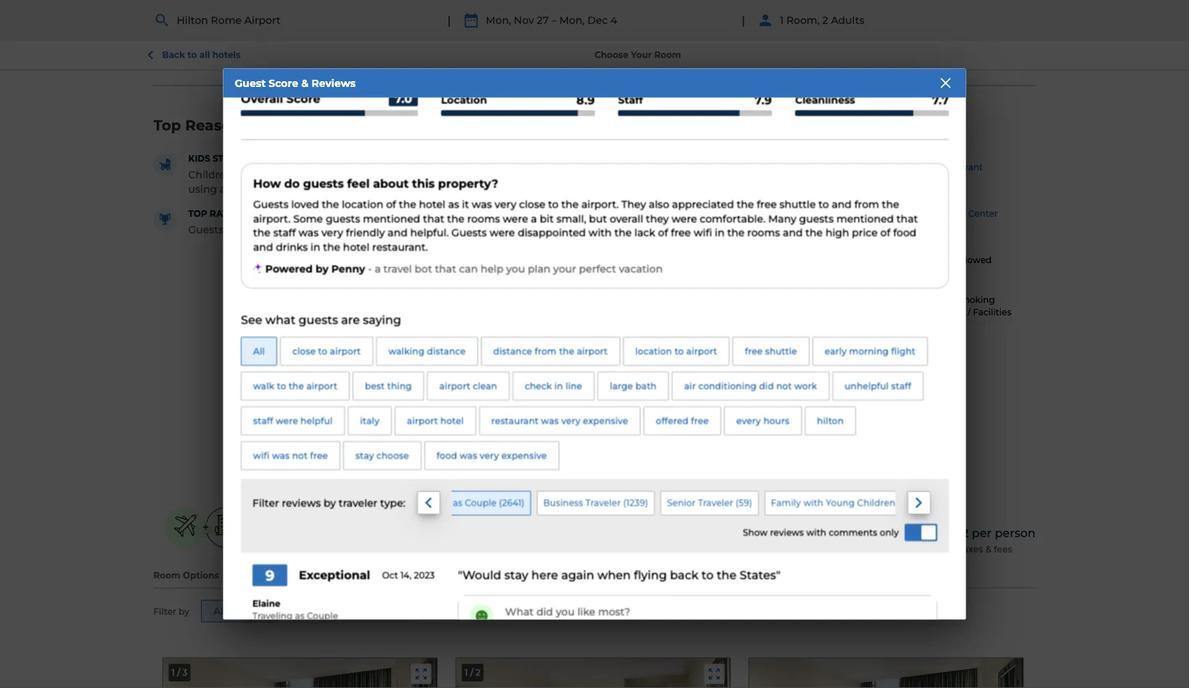 Task type: locate. For each thing, give the bounding box(es) containing it.
for
[[324, 169, 338, 181]]

traveling inside elaine traveling as couple
[[252, 611, 292, 622]]

score down "guest score & reviews"
[[286, 91, 320, 105]]

free right lack
[[671, 227, 691, 239]]

amenities
[[797, 116, 874, 134], [812, 340, 864, 352]]

2 for reviews)
[[554, 366, 559, 377]]

close up bit
[[519, 198, 545, 210]]

(in up located very close to airport
[[597, 332, 609, 342]]

(details)
[[306, 183, 347, 195]]

2 horizontal spatial room
[[992, 44, 1023, 57]]

2 inside ). (in 2 reviews)
[[554, 366, 559, 377]]

rooms
[[935, 307, 966, 318], [229, 606, 265, 618]]

what right see at the left of page
[[265, 313, 295, 327]]

score for guest
[[269, 77, 299, 89]]

distance up the airport clean
[[427, 346, 466, 357]]

0 horizontal spatial this
[[393, 48, 409, 58]]

and down many in the top right of the page
[[783, 227, 803, 239]]

view
[[511, 23, 534, 34]]

(in inside very close to airport . (in 3 reviews)
[[597, 332, 609, 342]]

that left fitness
[[897, 212, 918, 225]]

the
[[322, 198, 339, 210], [399, 198, 416, 210], [561, 198, 579, 210], [737, 198, 754, 210], [882, 198, 900, 210], [447, 212, 464, 225], [249, 224, 267, 236], [253, 227, 270, 239], [614, 227, 632, 239], [727, 227, 745, 239], [806, 227, 823, 239], [323, 241, 340, 253], [559, 346, 574, 357], [289, 381, 304, 391], [717, 569, 737, 583]]

restaurant button
[[900, 153, 1018, 182]]

1 traveler from the left
[[586, 498, 621, 508]]

(in right ).
[[540, 366, 551, 377]]

best
[[658, 285, 677, 296], [365, 381, 385, 391]]

1212
[[869, 8, 903, 29]]

with inside the guests loved the location of the hotel as it was very close to the airport. they also appreciated the free shuttle to and from the airport. some guests mentioned that the rooms were a bit small, but overall they were comfortable. many guests mentioned that the staff was very friendly and helpful. guests were disappointed with the lack of free wifi in the rooms and the high price of food and drinks in the hotel restaurant.
[[589, 227, 612, 239]]

and up restaurant.
[[388, 227, 407, 239]]

location up drinks at the top of the page
[[269, 224, 311, 236]]

reviews) up location to airport
[[618, 332, 655, 342]]

0 vertical spatial children
[[188, 169, 232, 181]]

guest for guest score & reviews
[[235, 77, 266, 89]]

by inside region
[[179, 607, 189, 618]]

& left fees
[[986, 545, 992, 555]]

1 vertical spatial 8.9
[[702, 223, 718, 235]]

top for top reviews on what guests liked best
[[509, 285, 525, 296]]

1 horizontal spatial |
[[742, 13, 746, 27]]

your inside button
[[965, 44, 989, 57]]

1 horizontal spatial 7.0
[[477, 116, 499, 134]]

0 vertical spatial when
[[364, 169, 393, 181]]

stay
[[300, 169, 321, 181], [355, 451, 374, 461], [504, 569, 528, 583]]

choose your room inside button
[[922, 44, 1023, 57]]

4 ) from the left
[[920, 498, 923, 508]]

walking distance
[[388, 346, 466, 357], [486, 350, 677, 377]]

-
[[368, 262, 372, 275]]

1 horizontal spatial expensive
[[583, 416, 628, 426]]

1 horizontal spatial mon,
[[560, 14, 585, 26]]

2 horizontal spatial (in
[[635, 386, 646, 397]]

$ right 1319 on the top right
[[862, 10, 868, 21]]

did up every hours
[[759, 381, 774, 391]]

reviews) inside very close to airport . (in 3 reviews)
[[618, 332, 655, 342]]

+ down price:
[[922, 545, 927, 555]]

were up help
[[490, 227, 515, 239]]

mon, left nov
[[486, 14, 512, 26]]

best right liked in the right top of the page
[[658, 285, 677, 296]]

reviews down plan
[[528, 285, 561, 296]]

what
[[577, 285, 600, 296], [265, 313, 295, 327]]

view map
[[511, 23, 556, 34]]

0 vertical spatial wifi
[[694, 227, 712, 239]]

they
[[622, 198, 646, 210]]

0 vertical spatial in
[[715, 227, 725, 239]]

in down comfortable.
[[715, 227, 725, 239]]

guests loved the location of the hotel as it was very close to the airport. they also appreciated the free shuttle to and from the airport. some guests mentioned that the rooms were a bit small, but overall they were comfortable. many guests mentioned that the staff was very friendly and helpful. guests were disappointed with the lack of free wifi in the rooms and the high price of food and drinks in the hotel restaurant.
[[253, 198, 918, 253]]

0 vertical spatial +
[[202, 521, 209, 535]]

rooms down many in the top right of the page
[[747, 227, 780, 239]]

3 ( from the left
[[736, 498, 739, 508]]

1 vertical spatial stay
[[355, 451, 374, 461]]

hotel down the airport clean
[[440, 416, 464, 426]]

pool
[[850, 162, 870, 172]]

mentioned up restaurant.
[[363, 212, 420, 225]]

. left bath
[[630, 385, 632, 397]]

walking
[[388, 346, 424, 357], [635, 350, 677, 363]]

all inside button
[[213, 606, 226, 618]]

1 horizontal spatial choose
[[922, 44, 962, 57]]

location
[[441, 94, 487, 106]]

shuttle up work
[[765, 346, 797, 357]]

free inside the children 3 and under stay for free when using an available crib
[[341, 169, 361, 181]]

bot
[[415, 262, 432, 275]]

food right price
[[893, 227, 917, 239]]

walking inside walking distance
[[635, 350, 677, 363]]

0 vertical spatial reviews)
[[618, 332, 655, 342]]

1 | from the left
[[448, 13, 451, 27]]

all down see at the left of page
[[253, 346, 265, 357]]

1 vertical spatial 7.0
[[477, 116, 499, 134]]

8.9/10
[[314, 224, 343, 236]]

with down but
[[589, 227, 612, 239]]

0 horizontal spatial photo carousel region
[[163, 659, 437, 689]]

guests up loved
[[303, 176, 344, 190]]

0 horizontal spatial $
[[836, 16, 839, 23]]

most?
[[598, 606, 630, 618]]

1 photo carousel region from the left
[[163, 659, 437, 689]]

0 horizontal spatial rooms
[[467, 212, 500, 225]]

guest up overall in the top of the page
[[235, 77, 266, 89]]

reasons
[[185, 116, 249, 134]]

0 vertical spatial with
[[589, 227, 612, 239]]

shuttle up many in the top right of the page
[[780, 198, 816, 210]]

1 horizontal spatial hotel
[[895, 545, 919, 555]]

0 vertical spatial expensive
[[583, 416, 628, 426]]

not down staff were helpful
[[292, 451, 308, 461]]

(in for close to airport
[[597, 332, 609, 342]]

room
[[992, 44, 1023, 57], [655, 50, 682, 60], [154, 571, 181, 582]]

show reviews with comments only
[[743, 527, 899, 538]]

(in
[[597, 332, 609, 342], [540, 366, 551, 377], [635, 386, 646, 397]]

0 vertical spatial score
[[269, 77, 299, 89]]

but
[[589, 212, 607, 225]]

0 horizontal spatial stay
[[300, 169, 321, 181]]

1 vertical spatial rooms
[[747, 227, 780, 239]]

with left young in the bottom right of the page
[[804, 498, 824, 508]]

free
[[238, 153, 262, 164]]

3 photo carousel region from the left
[[750, 659, 1024, 689]]

airport clean
[[439, 381, 497, 391]]

7.9 for staff
[[703, 188, 718, 200]]

2 horizontal spatial all
[[796, 340, 809, 352]]

flight
[[891, 346, 916, 357]]

1
[[780, 14, 784, 26]]

filter reviews by traveler type:
[[252, 497, 405, 509]]

family
[[771, 498, 801, 508]]

1 horizontal spatial location
[[342, 198, 383, 210]]

(in inside walking distance to airport . (in 10 reviews)
[[635, 386, 646, 397]]

a
[[531, 212, 537, 225], [375, 262, 381, 275]]

1 vertical spatial from
[[535, 346, 557, 357]]

elaine
[[252, 599, 280, 610]]

stay left for
[[300, 169, 321, 181]]

traveler for business traveler
[[586, 498, 621, 508]]

oct
[[382, 570, 398, 581]]

this for hotel
[[393, 48, 409, 58]]

1239
[[626, 498, 645, 508]]

7.7 for cleanliness
[[932, 93, 949, 107]]

show for show reviews with comments only
[[743, 527, 768, 538]]

0 horizontal spatial 7.7
[[703, 153, 718, 166]]

location inside top rated location guests rate the location 8.9/10
[[269, 224, 311, 236]]

wifi down staff were helpful
[[253, 451, 269, 461]]

hotel down price:
[[895, 545, 919, 555]]

clean
[[473, 381, 497, 391]]

7.9 up comfortable.
[[703, 188, 718, 200]]

0 vertical spatial as
[[448, 198, 459, 210]]

mon,
[[486, 14, 512, 26], [560, 14, 585, 26]]

show up air conditioning did not work
[[765, 340, 793, 352]]

overall
[[241, 91, 283, 105]]

+ inside bundle price: $1212 per person includes hotel + flight, taxes & fees
[[922, 545, 927, 555]]

1 horizontal spatial traveler
[[698, 498, 733, 508]]

0 vertical spatial &
[[223, 14, 230, 26]]

2641
[[502, 498, 521, 508]]

0 horizontal spatial wifi
[[253, 451, 269, 461]]

airport down thing
[[407, 416, 438, 426]]

2 vertical spatial reviews)
[[660, 386, 697, 397]]

early morning flight
[[825, 346, 916, 357]]

by down room options
[[179, 607, 189, 618]]

0 vertical spatial couple
[[465, 498, 497, 508]]

(in inside ). (in 2 reviews)
[[540, 366, 551, 377]]

from left 8509
[[551, 443, 576, 456]]

1 vertical spatial did
[[536, 606, 553, 618]]

0 vertical spatial from
[[855, 198, 879, 210]]

amenities inside button
[[812, 340, 864, 352]]

traveling down elaine at the bottom left
[[252, 611, 292, 622]]

0 vertical spatial 3
[[235, 169, 241, 181]]

hotel inside bundle price: $1212 per person includes hotel + flight, taxes & fees
[[895, 545, 919, 555]]

high
[[826, 227, 849, 239]]

0 horizontal spatial filter
[[154, 607, 176, 618]]

food down airport hotel
[[437, 451, 457, 461]]

0 horizontal spatial 7.9
[[703, 188, 718, 200]]

4 ( from the left
[[898, 498, 901, 508]]

0 vertical spatial guest
[[235, 77, 266, 89]]

hilton
[[177, 14, 208, 26]]

1 vertical spatial 3
[[611, 332, 616, 342]]

reviews) inside walking distance to airport . (in 10 reviews)
[[660, 386, 697, 397]]

1 vertical spatial children
[[857, 498, 896, 508]]

. for close to airport
[[592, 330, 595, 343]]

1 vertical spatial +
[[922, 545, 927, 555]]

guests up the close to airport
[[298, 313, 338, 327]]

8.9
[[577, 93, 595, 107], [702, 223, 718, 235]]

| left about
[[448, 13, 451, 27]]

0 horizontal spatial &
[[223, 14, 230, 26]]

1 mentioned from the left
[[363, 212, 420, 225]]

1 vertical spatial reviews)
[[561, 366, 597, 377]]

map inside tab list
[[613, 14, 636, 26]]

0 vertical spatial (in
[[597, 332, 609, 342]]

airport down very close to airport . (in 3 reviews)
[[577, 346, 608, 357]]

traveling as couple ( 2641 )
[[410, 498, 524, 508]]

top left on
[[509, 285, 525, 296]]

59
[[739, 498, 749, 508]]

free right for
[[341, 169, 361, 181]]

1 vertical spatial filter
[[154, 607, 176, 618]]

from inside verified ratings from 8509 guests button
[[551, 443, 576, 456]]

close
[[519, 198, 545, 210], [512, 330, 539, 343], [292, 346, 316, 357], [555, 350, 581, 363]]

reviews) up the line
[[561, 366, 597, 377]]

1 horizontal spatial +
[[922, 545, 927, 555]]

senior traveler ( 59 )
[[667, 498, 752, 508]]

0 vertical spatial reviews
[[528, 285, 561, 296]]

0 horizontal spatial airport.
[[253, 212, 290, 225]]

7.7 up appreciated
[[703, 153, 718, 166]]

& up overall score
[[301, 77, 309, 89]]

5
[[289, 48, 294, 58]]

an
[[220, 183, 233, 195]]

2 horizontal spatial photo carousel region
[[750, 659, 1024, 689]]

was for food was very expensive
[[460, 451, 477, 461]]

2 up check in line
[[554, 366, 559, 377]]

1 horizontal spatial &
[[301, 77, 309, 89]]

rooms down non
[[935, 307, 966, 318]]

kids stay free
[[188, 153, 262, 164]]

(in for distance to airport
[[635, 386, 646, 397]]

1 vertical spatial (in
[[540, 366, 551, 377]]

traveler for senior traveler
[[698, 498, 733, 508]]

0 horizontal spatial couple
[[307, 611, 338, 622]]

0 vertical spatial by
[[315, 262, 328, 275]]

0 vertical spatial location
[[244, 209, 291, 219]]

was down staff were helpful
[[272, 451, 290, 461]]

in left the line
[[555, 381, 563, 391]]

top for top reasons to book
[[154, 116, 181, 134]]

also
[[649, 198, 669, 210]]

2 vertical spatial with
[[807, 527, 827, 538]]

about button
[[449, 1, 516, 39]]

shuttle inside the guests loved the location of the hotel as it was very close to the airport. they also appreciated the free shuttle to and from the airport. some guests mentioned that the rooms were a bit small, but overall they were comfortable. many guests mentioned that the staff was very friendly and helpful. guests were disappointed with the lack of free wifi in the rooms and the high price of food and drinks in the hotel restaurant.
[[780, 198, 816, 210]]

all inside button
[[796, 340, 809, 352]]

) left family
[[749, 498, 752, 508]]

airport left bath
[[594, 385, 630, 397]]

a right -
[[375, 262, 381, 275]]

pets allowed
[[935, 255, 992, 265]]

guests down top
[[188, 224, 224, 236]]

star
[[163, 1, 188, 12]]

reviews button
[[517, 1, 594, 39]]

that
[[423, 212, 444, 225], [897, 212, 918, 225], [435, 262, 456, 275]]

every
[[737, 416, 761, 426]]

reviews for filter
[[282, 497, 321, 509]]

1 horizontal spatial reviews)
[[618, 332, 655, 342]]

show inside button
[[765, 340, 793, 352]]

2 horizontal spatial stay
[[504, 569, 528, 583]]

(in left 10
[[635, 386, 646, 397]]

tab list containing overview & photos
[[154, 0, 654, 39]]

and up travel bot logo
[[253, 241, 273, 253]]

1 horizontal spatial not
[[777, 381, 792, 391]]

staff inside the guests loved the location of the hotel as it was very close to the airport. they also appreciated the free shuttle to and from the airport. some guests mentioned that the rooms were a bit small, but overall they were comfortable. many guests mentioned that the staff was very friendly and helpful. guests were disappointed with the lack of free wifi in the rooms and the high price of food and drinks in the hotel restaurant.
[[273, 227, 296, 239]]

2 | from the left
[[742, 13, 746, 27]]

1 ) from the left
[[521, 498, 524, 508]]

crib
[[284, 183, 303, 195]]

0 vertical spatial 7.7
[[932, 93, 949, 107]]

8.9 for location
[[577, 93, 595, 107]]

and inside the children 3 and under stay for free when using an available crib
[[244, 169, 264, 181]]

a left bit
[[531, 212, 537, 225]]

1 vertical spatial guest
[[511, 116, 556, 134]]

0 horizontal spatial guest
[[235, 77, 266, 89]]

( left senior
[[623, 498, 626, 508]]

1 horizontal spatial food
[[893, 227, 917, 239]]

1 vertical spatial hotel
[[895, 545, 919, 555]]

2 ( from the left
[[623, 498, 626, 508]]

1 horizontal spatial this
[[412, 176, 435, 190]]

1 horizontal spatial wifi
[[694, 227, 712, 239]]

0 horizontal spatial traveler
[[586, 498, 621, 508]]

1 vertical spatial 7.7
[[703, 153, 718, 166]]

show down 59
[[743, 527, 768, 538]]

non
[[935, 295, 953, 306]]

1 horizontal spatial 8.9
[[702, 223, 718, 235]]

with left comments
[[807, 527, 827, 538]]

1 horizontal spatial reviews
[[528, 285, 561, 296]]

filter by amenity region
[[154, 601, 421, 635]]

1 horizontal spatial airport.
[[581, 198, 619, 210]]

reviews) inside ). (in 2 reviews)
[[561, 366, 597, 377]]

4
[[611, 14, 618, 26]]

guests up high at the right top of page
[[799, 212, 834, 225]]

property?
[[438, 176, 498, 190]]

2 vertical spatial as
[[295, 611, 304, 622]]

7.0 down location
[[477, 116, 499, 134]]

3 inside very close to airport . (in 3 reviews)
[[611, 332, 616, 342]]

0 vertical spatial hotel
[[191, 1, 222, 12]]

top up indoor pool amenity icon
[[765, 116, 792, 134]]

photo carousel region
[[163, 659, 437, 689], [456, 659, 731, 689], [750, 659, 1024, 689]]

distance down located
[[486, 365, 532, 377]]

1 horizontal spatial (in
[[597, 332, 609, 342]]

1 mon, from the left
[[486, 14, 512, 26]]

filter down wifi was not free
[[252, 497, 279, 509]]

looking
[[346, 48, 379, 58]]

stay left choose
[[355, 451, 374, 461]]

location down available
[[244, 209, 291, 219]]

1 horizontal spatial a
[[531, 212, 537, 225]]

airport hotel
[[407, 416, 464, 426]]

rooms down it
[[467, 212, 500, 225]]

are left "saying"
[[341, 313, 360, 327]]

mon, right –
[[560, 14, 585, 26]]

travel
[[170, 48, 207, 58]]

3 inside the children 3 and under stay for free when using an available crib
[[235, 169, 241, 181]]

fitness center amenity image
[[902, 201, 928, 227]]

8.9 down appreciated
[[702, 223, 718, 235]]

filter inside region
[[154, 607, 176, 618]]

reviews down family
[[770, 527, 804, 538]]

mentioned up price
[[837, 212, 894, 225]]

a inside the guests loved the location of the hotel as it was very close to the airport. they also appreciated the free shuttle to and from the airport. some guests mentioned that the rooms were a bit small, but overall they were comfortable. many guests mentioned that the staff was very friendly and helpful. guests were disappointed with the lack of free wifi in the rooms and the high price of food and drinks in the hotel restaurant.
[[531, 212, 537, 225]]

reviews) for distance to airport
[[660, 386, 697, 397]]

rooms down "9"
[[229, 606, 265, 618]]

kids
[[188, 153, 210, 164]]

1 vertical spatial amenities
[[812, 340, 864, 352]]

& left photos
[[223, 14, 230, 26]]

0 horizontal spatial 2
[[554, 366, 559, 377]]

1 horizontal spatial reviews
[[535, 14, 577, 26]]

travel bot logo image
[[253, 262, 262, 274]]

reviews inside button
[[535, 14, 577, 26]]

"would
[[458, 569, 501, 583]]

0 horizontal spatial 7.0
[[395, 92, 412, 106]]

reviews for show
[[770, 527, 804, 538]]

airport up located very close to airport
[[556, 330, 592, 343]]

your
[[553, 262, 576, 275]]

tab list
[[154, 0, 654, 39]]

guests
[[303, 176, 344, 190], [326, 212, 360, 225], [799, 212, 834, 225], [602, 285, 632, 296], [298, 313, 338, 327], [607, 443, 642, 456]]

7.7 for cleanliness
[[703, 153, 718, 166]]

( down food was very expensive
[[499, 498, 502, 508]]

very left "ratings"
[[480, 451, 499, 461]]

1 vertical spatial staff
[[892, 381, 912, 391]]

guests down it
[[451, 227, 487, 239]]

children 3 and under stay for free when using an available crib
[[188, 169, 393, 195]]

0 horizontal spatial top
[[154, 116, 181, 134]]

by left the traveler
[[323, 497, 336, 509]]

was
[[472, 198, 492, 210], [298, 227, 319, 239], [541, 416, 559, 426], [272, 451, 290, 461], [460, 451, 477, 461]]

restaurant
[[491, 416, 539, 426]]

this for property?
[[412, 176, 435, 190]]

0 vertical spatial stay
[[300, 169, 321, 181]]

guest up cleanliness
[[511, 116, 556, 134]]

stay inside the children 3 and under stay for free when using an available crib
[[300, 169, 321, 181]]

close inside the guests loved the location of the hotel as it was very close to the airport. they also appreciated the free shuttle to and from the airport. some guests mentioned that the rooms were a bit small, but overall they were comfortable. many guests mentioned that the staff was very friendly and helpful. guests were disappointed with the lack of free wifi in the rooms and the high price of food and drinks in the hotel restaurant.
[[519, 198, 545, 210]]

2 traveler from the left
[[698, 498, 733, 508]]

1 ( from the left
[[499, 498, 502, 508]]

reviews) right 10
[[660, 386, 697, 397]]

food
[[893, 227, 917, 239], [437, 451, 457, 461]]

of down about
[[386, 198, 396, 210]]

7.9
[[755, 93, 772, 107], [703, 188, 718, 200]]

penny
[[331, 262, 365, 275]]

all
[[199, 50, 210, 60]]

| for mon, nov 27 – mon, dec 4
[[448, 13, 451, 27]]

walk to the airport
[[253, 381, 337, 391]]

1 vertical spatial when
[[597, 569, 631, 583]]

1 vertical spatial this
[[412, 176, 435, 190]]

walk
[[253, 381, 274, 391]]



Task type: describe. For each thing, give the bounding box(es) containing it.
1 vertical spatial as
[[453, 498, 462, 508]]

staff
[[471, 189, 499, 200]]

restaurant(s) amenity image
[[902, 154, 928, 180]]

2 horizontal spatial of
[[881, 227, 891, 239]]

what did you like most?
[[505, 606, 630, 618]]

show all amenities
[[765, 340, 864, 352]]

room inside choose your room button
[[992, 44, 1023, 57]]

indoor pool amenity image
[[766, 154, 792, 180]]

location to airport
[[635, 346, 717, 357]]

hotel down 'friendly'
[[343, 241, 369, 253]]

0 horizontal spatial walking
[[388, 346, 424, 357]]

traveler
[[339, 497, 377, 509]]

& inside bundle price: $1212 per person includes hotel + flight, taxes & fees
[[986, 545, 992, 555]]

that up "helpful."
[[423, 212, 444, 225]]

1 horizontal spatial guests
[[253, 198, 288, 210]]

line
[[566, 381, 582, 391]]

2 mon, from the left
[[560, 14, 585, 26]]

were left bit
[[503, 212, 528, 225]]

swimming
[[800, 162, 848, 172]]

guest score & reviews
[[235, 77, 356, 89]]

free down helpful
[[310, 451, 328, 461]]

1 vertical spatial not
[[292, 451, 308, 461]]

overall score
[[241, 91, 320, 105]]

0 vertical spatial traveling
[[410, 498, 450, 508]]

guests inside button
[[607, 443, 642, 456]]

rated
[[210, 209, 241, 219]]

0 horizontal spatial map
[[537, 23, 556, 34]]

view map button
[[497, 22, 556, 35]]

fitness
[[935, 208, 967, 219]]

very down some
[[321, 227, 343, 239]]

deals button
[[284, 601, 337, 623]]

as inside the guests loved the location of the hotel as it was very close to the airport. they also appreciated the free shuttle to and from the airport. some guests mentioned that the rooms were a bit small, but overall they were comfortable. many guests mentioned that the staff was very friendly and helpful. guests were disappointed with the lack of free wifi in the rooms and the high price of food and drinks in the hotel restaurant.
[[448, 198, 459, 210]]

distance down very
[[493, 346, 532, 357]]

hotel up "helpful."
[[419, 198, 445, 210]]

filter for filter reviews by traveler type:
[[252, 497, 279, 509]]

2 photo carousel region from the left
[[456, 659, 731, 689]]

0 vertical spatial not
[[777, 381, 792, 391]]

only
[[880, 527, 899, 538]]

0 horizontal spatial what
[[265, 313, 295, 327]]

price
[[852, 227, 878, 239]]

was right it
[[472, 198, 492, 210]]

mon, nov 27 – mon, dec 4
[[486, 14, 618, 26]]

stay choose
[[355, 451, 409, 461]]

& inside button
[[223, 14, 230, 26]]

here
[[531, 569, 558, 583]]

all rooms
[[213, 606, 265, 618]]

that right the bot
[[435, 262, 456, 275]]

4-
[[154, 1, 163, 12]]

sustainable
[[210, 48, 277, 58]]

close up ). (in 2 reviews)
[[555, 350, 581, 363]]

as inside elaine traveling as couple
[[295, 611, 304, 622]]

again
[[561, 569, 594, 583]]

0 horizontal spatial you
[[506, 262, 525, 275]]

1 vertical spatial a
[[375, 262, 381, 275]]

young
[[826, 498, 855, 508]]

1 vertical spatial by
[[323, 497, 336, 509]]

all rooms button
[[201, 601, 278, 623]]

free up air conditioning did not work
[[745, 346, 763, 357]]

verified ratings from 8509 guests button
[[471, 443, 642, 457]]

1 vertical spatial are
[[341, 313, 360, 327]]

airport down see what guests are saying
[[330, 346, 361, 357]]

by for powered by penny - a travel bot that can help you plan your perfect vacation
[[315, 262, 328, 275]]

close down see what guests are saying
[[292, 346, 316, 357]]

saying
[[363, 313, 401, 327]]

unhelpful
[[845, 381, 889, 391]]

located
[[486, 350, 527, 363]]

0 vertical spatial 7.0
[[395, 92, 412, 106]]

close up located
[[512, 330, 539, 343]]

0 horizontal spatial +
[[202, 521, 209, 535]]

0 horizontal spatial your
[[631, 50, 652, 60]]

bath
[[636, 381, 657, 391]]

type:
[[380, 497, 405, 509]]

1 horizontal spatial stay
[[355, 451, 374, 461]]

very right it
[[495, 198, 516, 210]]

2 ) from the left
[[645, 498, 648, 508]]

reviews for top
[[528, 285, 561, 296]]

4-star hotel
[[154, 1, 222, 12]]

2 horizontal spatial guests
[[451, 227, 487, 239]]

1 horizontal spatial room
[[655, 50, 682, 60]]

oct 14, 2023
[[382, 570, 435, 581]]

were down appreciated
[[672, 212, 697, 225]]

hours
[[764, 416, 790, 426]]

nov
[[514, 14, 534, 26]]

per
[[973, 527, 992, 541]]

score for overall
[[286, 91, 320, 105]]

air conditioning did not work
[[684, 381, 817, 391]]

1 vertical spatial you
[[556, 606, 575, 618]]

room options
[[154, 571, 219, 582]]

8509
[[579, 443, 604, 456]]

top rated location guests rate the location 8.9/10
[[188, 209, 343, 236]]

0 horizontal spatial walking distance
[[388, 346, 466, 357]]

0 vertical spatial airport.
[[581, 198, 619, 210]]

choose
[[376, 451, 409, 461]]

fees
[[995, 545, 1013, 555]]

walking distance to airport . (in 10 reviews)
[[486, 385, 697, 397]]

and up high at the right top of page
[[832, 198, 852, 210]]

family with young children ( 2174 )
[[771, 498, 923, 508]]

back
[[670, 569, 699, 583]]

conditioning
[[699, 381, 757, 391]]

2 horizontal spatial in
[[715, 227, 725, 239]]

airport up air
[[686, 346, 717, 357]]

2 horizontal spatial location
[[635, 346, 672, 357]]

0 horizontal spatial did
[[536, 606, 553, 618]]

0 vertical spatial what
[[577, 285, 600, 296]]

hilton
[[817, 416, 844, 426]]

swimming pool
[[800, 162, 870, 172]]

distance inside walking distance
[[486, 365, 532, 377]]

by for filter by
[[179, 607, 189, 618]]

best thing
[[365, 381, 412, 391]]

all for all
[[253, 346, 265, 357]]

0 vertical spatial did
[[759, 381, 774, 391]]

were left helpful
[[276, 416, 298, 426]]

see
[[241, 313, 262, 327]]

morning
[[849, 346, 889, 357]]

0 horizontal spatial choose your room
[[595, 50, 682, 60]]

distance down ). (in 2 reviews)
[[532, 385, 577, 397]]

guest for guest rating
[[511, 116, 556, 134]]

facilities
[[974, 307, 1012, 318]]

when inside the children 3 and under stay for free when using an available crib
[[364, 169, 393, 181]]

italy
[[360, 416, 379, 426]]

see what guests are saying
[[241, 313, 401, 327]]

cleanliness
[[471, 154, 534, 165]]

expensive for restaurant was very expensive
[[583, 416, 628, 426]]

2 mentioned from the left
[[837, 212, 894, 225]]

couple inside elaine traveling as couple
[[307, 611, 338, 622]]

0 horizontal spatial best
[[365, 381, 385, 391]]

2 vertical spatial staff
[[253, 416, 273, 426]]

located very close to airport
[[486, 350, 635, 363]]

can
[[459, 262, 478, 275]]

1319
[[841, 15, 858, 26]]

1 vertical spatial with
[[804, 498, 824, 508]]

2 vertical spatial in
[[555, 381, 563, 391]]

hotel right at
[[411, 48, 434, 58]]

very up verified ratings from 8509 guests
[[561, 416, 581, 426]]

1 vertical spatial airport.
[[253, 212, 290, 225]]

1 vertical spatial reviews
[[312, 77, 356, 89]]

large bath
[[610, 381, 657, 391]]

location inside top rated location guests rate the location 8.9/10
[[244, 209, 291, 219]]

1 horizontal spatial rooms
[[747, 227, 780, 239]]

states"
[[740, 569, 781, 583]]

1 horizontal spatial of
[[658, 227, 668, 239]]

8.9 for location
[[702, 223, 718, 235]]

0 vertical spatial rooms
[[467, 212, 500, 225]]

pets
[[935, 255, 954, 265]]

offered
[[656, 416, 689, 426]]

from inside the guests loved the location of the hotel as it was very close to the airport. they also appreciated the free shuttle to and from the airport. some guests mentioned that the rooms were a bit small, but overall they were comfortable. many guests mentioned that the staff was very friendly and helpful. guests were disappointed with the lack of free wifi in the rooms and the high price of food and drinks in the hotel restaurant.
[[855, 198, 879, 210]]

2174
[[901, 498, 920, 508]]

rooms inside non smoking rooms / facilities
[[935, 307, 966, 318]]

1 vertical spatial shuttle
[[765, 346, 797, 357]]

0 horizontal spatial choose
[[595, 50, 629, 60]]

expensive for food was very expensive
[[501, 451, 547, 461]]

location inside the guests loved the location of the hotel as it was very close to the airport. they also appreciated the free shuttle to and from the airport. some guests mentioned that the rooms were a bit small, but overall they were comfortable. many guests mentioned that the staff was very friendly and helpful. guests were disappointed with the lack of free wifi in the rooms and the high price of food and drinks in the hotel restaurant.
[[342, 198, 383, 210]]

1 horizontal spatial couple
[[465, 498, 497, 508]]

restaurant
[[935, 162, 984, 172]]

airport
[[244, 14, 281, 26]]

rooms inside button
[[229, 606, 265, 618]]

guests left liked in the right top of the page
[[602, 285, 632, 296]]

to inside "button"
[[188, 50, 197, 60]]

top amenities
[[765, 116, 874, 134]]

top for top amenities
[[765, 116, 792, 134]]

1 vertical spatial location
[[471, 224, 519, 234]]

staff were helpful
[[253, 416, 333, 426]]

1 vertical spatial food
[[437, 451, 457, 461]]

do
[[284, 176, 300, 190]]

airport down the close to airport
[[306, 381, 337, 391]]

perfect
[[579, 262, 616, 275]]

7.9 for staff
[[755, 93, 772, 107]]

was down some
[[298, 227, 319, 239]]

$ 1319 $ 1212
[[836, 8, 903, 29]]

0 horizontal spatial in
[[310, 241, 320, 253]]

early
[[825, 346, 847, 357]]

children inside the children 3 and under stay for free when using an available crib
[[188, 169, 232, 181]]

1 horizontal spatial walking distance
[[486, 350, 677, 377]]

. for distance to airport
[[630, 385, 632, 397]]

1 horizontal spatial best
[[658, 285, 677, 296]]

2023
[[414, 570, 435, 581]]

about
[[466, 14, 498, 26]]

choose inside button
[[922, 44, 962, 57]]

1 vertical spatial &
[[301, 77, 309, 89]]

work
[[795, 381, 817, 391]]

ratings
[[513, 443, 549, 456]]

very up ).
[[530, 350, 552, 363]]

filter for filter by
[[154, 607, 176, 618]]

). (in 2 reviews)
[[532, 365, 597, 377]]

| for 1 room, 2 adults
[[742, 13, 746, 27]]

0 horizontal spatial room
[[154, 571, 181, 582]]

3 ) from the left
[[749, 498, 752, 508]]

free shuttle
[[745, 346, 797, 357]]

back
[[162, 50, 185, 60]]

free right offered at bottom
[[691, 416, 709, 426]]

2 for adults
[[823, 14, 829, 26]]

reviews) for close to airport
[[618, 332, 655, 342]]

book
[[273, 116, 312, 134]]

1 horizontal spatial $
[[862, 10, 868, 21]]

available
[[236, 183, 281, 195]]

guests up 'friendly'
[[326, 212, 360, 225]]

free up many in the top right of the page
[[757, 198, 777, 210]]

business
[[543, 498, 583, 508]]

1 horizontal spatial children
[[857, 498, 896, 508]]

show for show all amenities
[[765, 340, 793, 352]]

the inside top rated location guests rate the location 8.9/10
[[249, 224, 267, 236]]

2 vertical spatial stay
[[504, 569, 528, 583]]

wifi was not free
[[253, 451, 328, 461]]

all for all rooms
[[213, 606, 226, 618]]

people
[[297, 48, 327, 58]]

flight,
[[929, 545, 958, 555]]

0 vertical spatial amenities
[[797, 116, 874, 134]]

airport left clean
[[439, 381, 470, 391]]

was for restaurant was very expensive
[[541, 416, 559, 426]]

airport up large
[[597, 350, 632, 363]]

food inside the guests loved the location of the hotel as it was very close to the airport. they also appreciated the free shuttle to and from the airport. some guests mentioned that the rooms were a bit small, but overall they were comfortable. many guests mentioned that the staff was very friendly and helpful. guests were disappointed with the lack of free wifi in the rooms and the high price of food and drinks in the hotel restaurant.
[[893, 227, 917, 239]]

0 vertical spatial are
[[330, 48, 344, 58]]

wifi inside the guests loved the location of the hotel as it was very close to the airport. they also appreciated the free shuttle to and from the airport. some guests mentioned that the rooms were a bit small, but overall they were comfortable. many guests mentioned that the staff was very friendly and helpful. guests were disappointed with the lack of free wifi in the rooms and the high price of food and drinks in the hotel restaurant.
[[694, 227, 712, 239]]

0 horizontal spatial of
[[386, 198, 396, 210]]

spa
[[800, 208, 816, 219]]

was for wifi was not free
[[272, 451, 290, 461]]

guests inside top rated location guests rate the location 8.9/10
[[188, 224, 224, 236]]



Task type: vqa. For each thing, say whether or not it's contained in the screenshot.
'94' for /
no



